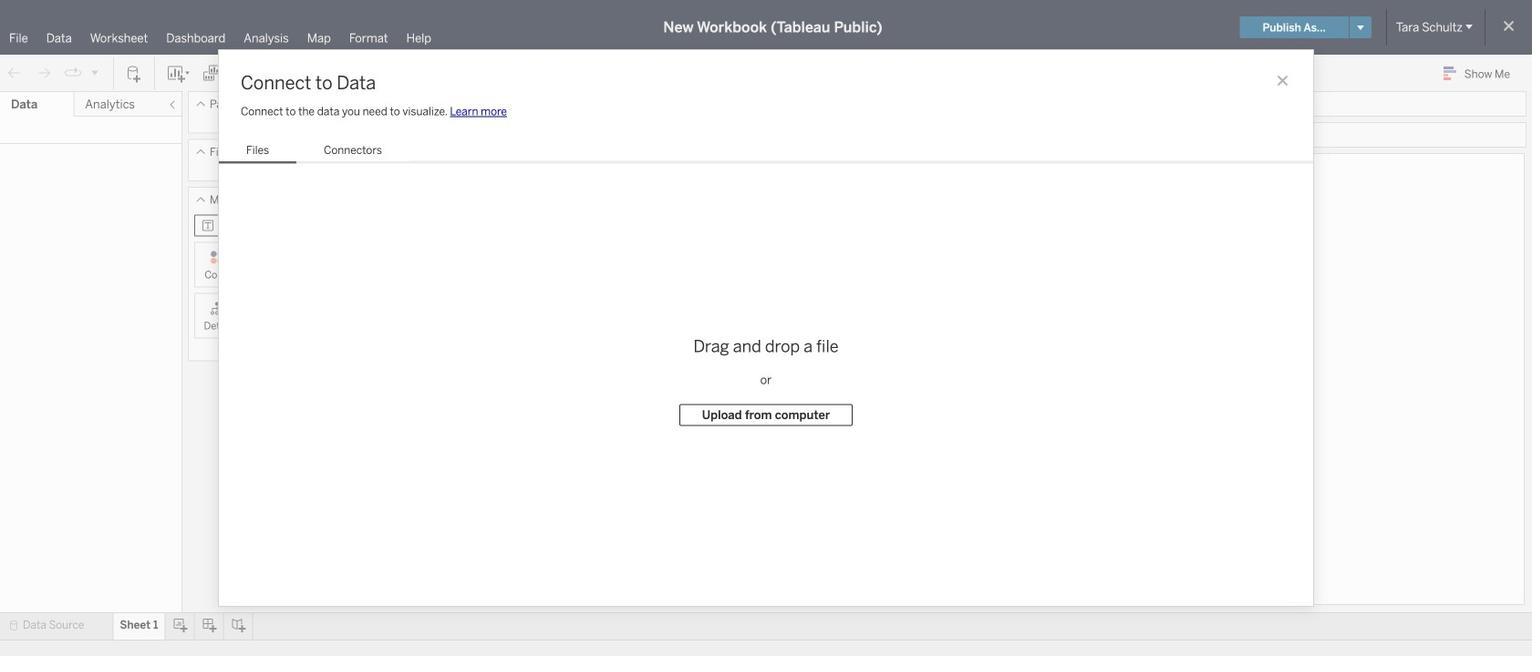 Task type: locate. For each thing, give the bounding box(es) containing it.
duplicate image
[[203, 64, 221, 83]]

replay animation image
[[89, 67, 100, 78]]

sort ascending image
[[313, 64, 331, 83]]

new data source image
[[125, 64, 143, 83]]

replay animation image
[[64, 64, 82, 82]]

swap rows and columns image
[[284, 64, 302, 83]]

sort descending image
[[342, 64, 360, 83]]

list box
[[219, 140, 410, 164]]



Task type: describe. For each thing, give the bounding box(es) containing it.
redo image
[[35, 64, 53, 83]]

clear sheet image
[[232, 64, 261, 83]]

collapse image
[[167, 99, 178, 110]]

undo image
[[5, 64, 24, 83]]

new worksheet image
[[166, 64, 192, 83]]

totals image
[[371, 64, 393, 83]]



Task type: vqa. For each thing, say whether or not it's contained in the screenshot.
the Replay Animation icon to the left
yes



